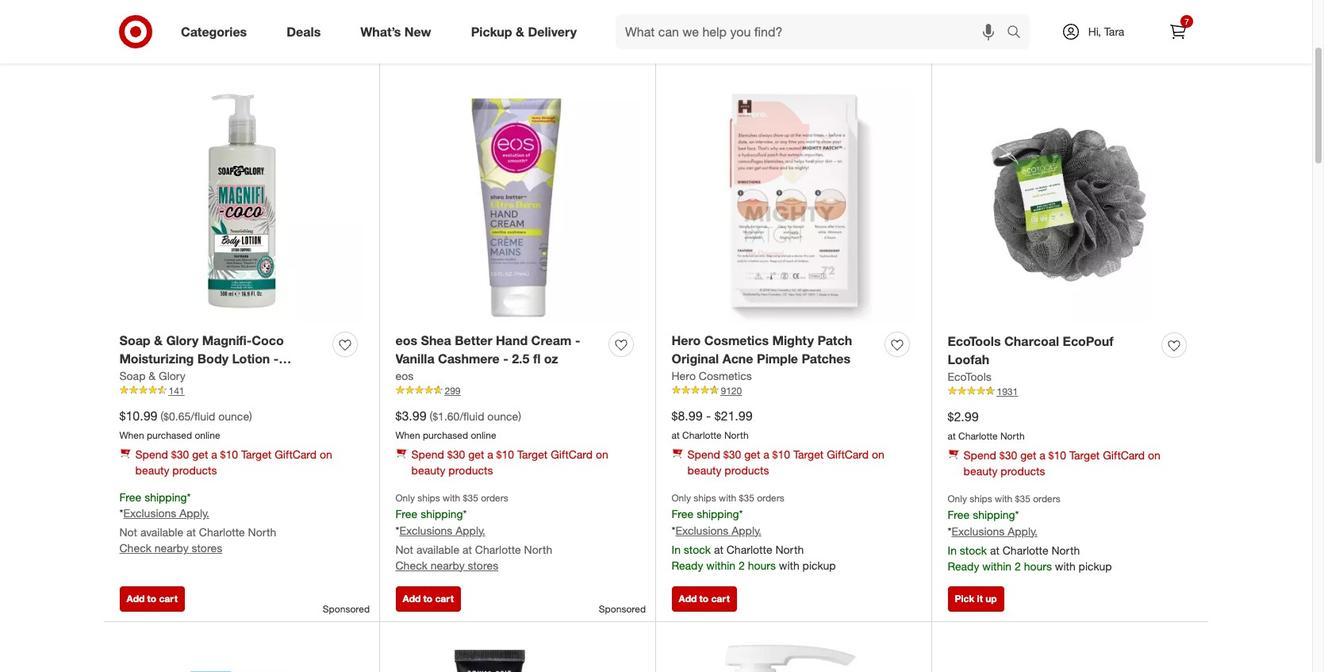 Task type: locate. For each thing, give the bounding box(es) containing it.
2 to from the left
[[423, 593, 433, 605]]

when inside $10.99 ( $0.65 /fluid ounce ) when purchased online
[[119, 429, 144, 441]]

soap & glory link
[[119, 368, 186, 384]]

1 cart from the left
[[159, 593, 178, 605]]

1 vertical spatial stores
[[468, 558, 498, 572]]

1 horizontal spatial when
[[396, 429, 420, 441]]

0 horizontal spatial stores
[[192, 541, 222, 555]]

free
[[119, 490, 141, 503], [396, 507, 418, 520], [672, 507, 694, 520], [948, 508, 970, 521]]

deals link
[[273, 14, 341, 49]]

in
[[672, 542, 681, 556], [948, 543, 957, 557]]

check nearby stores button for $10.99
[[119, 541, 222, 556]]

north
[[724, 429, 749, 441], [1000, 430, 1025, 442], [248, 526, 276, 539], [524, 542, 552, 556], [776, 542, 804, 556], [1052, 543, 1080, 557]]

2 ecotools from the top
[[948, 370, 992, 383]]

$10 down "$3.99 ( $1.60 /fluid ounce ) when purchased online"
[[496, 447, 514, 461]]

fl inside soap & glory magnifi-coco moisturizing body lotion - coconut scent - 16.9 fl oz
[[250, 369, 257, 385]]

) down 141 link
[[249, 409, 252, 423]]

1 horizontal spatial stores
[[468, 558, 498, 572]]

$35 for $8.99
[[739, 492, 754, 503]]

1 add from the left
[[127, 593, 145, 605]]

1 eos from the top
[[396, 333, 417, 348]]

$30 down $8.99 - $21.99 at charlotte north
[[723, 447, 741, 461]]

check nearby stores button
[[119, 541, 222, 556], [396, 557, 498, 573]]

check for $3.99
[[396, 558, 428, 572]]

delivery
[[1046, 18, 1092, 34], [528, 23, 577, 39]]

exclusions apply. link
[[123, 507, 209, 520], [399, 523, 485, 537], [676, 523, 761, 537], [952, 524, 1038, 538]]

within for $21.99
[[706, 558, 736, 572]]

ships down "$3.99 ( $1.60 /fluid ounce ) when purchased online"
[[418, 492, 440, 503]]

0 horizontal spatial (
[[161, 409, 164, 423]]

2 horizontal spatial add to cart
[[679, 593, 730, 605]]

( inside $10.99 ( $0.65 /fluid ounce ) when purchased online
[[161, 409, 164, 423]]

delivery inside button
[[1046, 18, 1092, 34]]

) down 299 link
[[518, 409, 521, 423]]

ounce inside $10.99 ( $0.65 /fluid ounce ) when purchased online
[[218, 409, 249, 423]]

0 vertical spatial nearby
[[155, 541, 189, 555]]

e.l.f. power grip primer - clear 0.811 fl oz image
[[396, 638, 640, 672], [396, 638, 640, 672]]

products
[[172, 463, 217, 477], [449, 463, 493, 477], [725, 463, 769, 477], [1001, 464, 1045, 477]]

1 when from the left
[[119, 429, 144, 441]]

products for $0.65
[[172, 463, 217, 477]]

hero cosmetics mighty patch original acne pimple patches image
[[672, 78, 916, 323], [672, 78, 916, 323]]

1 ) from the left
[[249, 409, 252, 423]]

purchased down $0.65
[[147, 429, 192, 441]]

0 horizontal spatial ready
[[672, 558, 703, 572]]

add to cart button
[[119, 586, 185, 612], [396, 586, 461, 612], [672, 586, 737, 612]]

&
[[516, 23, 524, 39], [154, 333, 163, 348], [149, 369, 156, 382]]

ecotools charcoal ecopouf loofah image
[[948, 78, 1193, 323], [948, 78, 1193, 323]]

ounce inside "$3.99 ( $1.60 /fluid ounce ) when purchased online"
[[487, 409, 518, 423]]

only ships with $35 orders free shipping * * exclusions apply. in stock at  charlotte north ready within 2 hours with pickup
[[672, 492, 836, 572], [948, 492, 1112, 572]]

pickup inside 'link'
[[471, 23, 512, 39]]

glory for soap & glory magnifi-coco moisturizing body lotion - coconut scent - 16.9 fl oz
[[166, 333, 199, 348]]

exclusions apply. link for $0.65
[[123, 507, 209, 520]]

shipping
[[144, 490, 187, 503], [421, 507, 463, 520], [697, 507, 739, 520], [973, 508, 1015, 521]]

0 horizontal spatial when
[[119, 429, 144, 441]]

a for $0.65
[[211, 447, 217, 461]]

2 cart from the left
[[435, 593, 454, 605]]

1 vertical spatial cosmetics
[[699, 369, 752, 382]]

1 vertical spatial check nearby stores button
[[396, 557, 498, 573]]

glory
[[166, 333, 199, 348], [159, 369, 186, 382]]

1 horizontal spatial available
[[416, 542, 459, 556]]

get for charlotte
[[1020, 448, 1036, 461]]

2 for $21.99
[[739, 558, 745, 572]]

1 horizontal spatial stock
[[960, 543, 987, 557]]

1 hero from the top
[[672, 333, 701, 348]]

1 horizontal spatial nearby
[[431, 558, 465, 572]]

1 horizontal spatial ounce
[[487, 409, 518, 423]]

2 ) from the left
[[518, 409, 521, 423]]

online down 299 link
[[471, 429, 496, 441]]

1 vertical spatial ecotools
[[948, 370, 992, 383]]

/fluid down 'scent'
[[191, 409, 215, 423]]

north inside $2.99 at charlotte north
[[1000, 430, 1025, 442]]

eos down vanilla
[[396, 369, 414, 382]]

hero down original
[[672, 369, 696, 382]]

0 horizontal spatial add
[[127, 593, 145, 605]]

target for $1.60
[[517, 447, 548, 461]]

1 horizontal spatial to
[[423, 593, 433, 605]]

pick it up
[[955, 593, 997, 605]]

at inside $2.99 at charlotte north
[[948, 430, 956, 442]]

/fluid down "299"
[[460, 409, 484, 423]]

get down "$3.99 ( $1.60 /fluid ounce ) when purchased online"
[[468, 447, 484, 461]]

stock
[[684, 542, 711, 556], [960, 543, 987, 557]]

$1.60
[[433, 409, 460, 423]]

pickup for $21.99
[[803, 558, 836, 572]]

target down 9120 link
[[793, 447, 824, 461]]

0 horizontal spatial fl
[[250, 369, 257, 385]]

purchased inside $10.99 ( $0.65 /fluid ounce ) when purchased online
[[147, 429, 192, 441]]

beauty for $0.65
[[135, 463, 169, 477]]

1 horizontal spatial check nearby stores button
[[396, 557, 498, 573]]

0 horizontal spatial in
[[672, 542, 681, 556]]

get down $21.99
[[744, 447, 760, 461]]

glory for soap & glory
[[159, 369, 186, 382]]

0 vertical spatial stores
[[192, 541, 222, 555]]

$10.99
[[119, 408, 157, 424]]

0 horizontal spatial pickup
[[803, 558, 836, 572]]

$30 for $21.99
[[723, 447, 741, 461]]

spend for $1.60
[[411, 447, 444, 461]]

0 vertical spatial glory
[[166, 333, 199, 348]]

1 add to cart from the left
[[127, 593, 178, 605]]

a down $10.99 ( $0.65 /fluid ounce ) when purchased online
[[211, 447, 217, 461]]

$10 down $10.99 ( $0.65 /fluid ounce ) when purchased online
[[220, 447, 238, 461]]

1 horizontal spatial pickup
[[779, 18, 817, 34]]

on for hero cosmetics mighty patch original acne pimple patches
[[872, 447, 885, 461]]

0 horizontal spatial free shipping * * exclusions apply. not available at charlotte north check nearby stores
[[119, 490, 276, 555]]

apply.
[[179, 507, 209, 520], [456, 523, 485, 537], [732, 523, 761, 537], [1008, 524, 1038, 538]]

ecotools up loofah at the right of page
[[948, 333, 1001, 349]]

& for soap & glory
[[149, 369, 156, 382]]

ounce for cashmere
[[487, 409, 518, 423]]

2 /fluid from the left
[[460, 409, 484, 423]]

beauty for charlotte
[[964, 464, 998, 477]]

at inside $8.99 - $21.99 at charlotte north
[[672, 429, 680, 441]]

charlotte inside $8.99 - $21.99 at charlotte north
[[682, 429, 722, 441]]

hero
[[672, 333, 701, 348], [672, 369, 696, 382]]

0 horizontal spatial ounce
[[218, 409, 249, 423]]

( inside "$3.99 ( $1.60 /fluid ounce ) when purchased online"
[[430, 409, 433, 423]]

1 vertical spatial available
[[416, 542, 459, 556]]

mighty
[[772, 333, 814, 348]]

)
[[249, 409, 252, 423], [518, 409, 521, 423]]

check for $10.99
[[119, 541, 151, 555]]

pickup for pickup & delivery
[[471, 23, 512, 39]]

0 horizontal spatial check nearby stores button
[[119, 541, 222, 556]]

2 ounce from the left
[[487, 409, 518, 423]]

spend $30 get a $10 target giftcard on beauty products down "$3.99 ( $1.60 /fluid ounce ) when purchased online"
[[411, 447, 608, 477]]

hours
[[748, 558, 776, 572], [1024, 559, 1052, 572]]

ounce down 299 link
[[487, 409, 518, 423]]

products up only ships with $35 orders
[[449, 463, 493, 477]]

& inside 'link'
[[516, 23, 524, 39]]

in for at
[[948, 543, 957, 557]]

2 when from the left
[[396, 429, 420, 441]]

ships
[[418, 492, 440, 503], [694, 492, 716, 503], [970, 492, 992, 504]]

add to cart for $10.99
[[127, 593, 178, 605]]

2 eos from the top
[[396, 369, 414, 382]]

hero up original
[[672, 333, 701, 348]]

spend down $2.99 at charlotte north
[[964, 448, 996, 461]]

purchased
[[147, 429, 192, 441], [423, 429, 468, 441]]

1 horizontal spatial ready
[[948, 559, 979, 572]]

soap inside soap & glory magnifi-coco moisturizing body lotion - coconut scent - 16.9 fl oz
[[119, 333, 150, 348]]

0 vertical spatial check
[[119, 541, 151, 555]]

soap up the 'moisturizing'
[[119, 333, 150, 348]]

on for ecotools charcoal ecopouf loofah
[[1148, 448, 1161, 461]]

get down $2.99 at charlotte north
[[1020, 448, 1036, 461]]

2 soap from the top
[[119, 369, 146, 382]]

0 vertical spatial cosmetics
[[704, 333, 769, 348]]

online inside $10.99 ( $0.65 /fluid ounce ) when purchased online
[[195, 429, 220, 441]]

giftcard for ecotools charcoal ecopouf loofah
[[1103, 448, 1145, 461]]

1 horizontal spatial oz
[[544, 351, 558, 367]]

body
[[197, 351, 228, 367]]

16.9
[[222, 369, 246, 385]]

purchased inside "$3.99 ( $1.60 /fluid ounce ) when purchased online"
[[423, 429, 468, 441]]

$10 down 9120 link
[[772, 447, 790, 461]]

) for -
[[249, 409, 252, 423]]

1 horizontal spatial add to cart
[[403, 593, 454, 605]]

1 horizontal spatial $35
[[739, 492, 754, 503]]

2 hero from the top
[[672, 369, 696, 382]]

9120
[[721, 385, 742, 397]]

ships for $2.99
[[970, 492, 992, 504]]

hero inside "hero cosmetics" link
[[672, 369, 696, 382]]

2 horizontal spatial ships
[[970, 492, 992, 504]]

1 horizontal spatial sponsored
[[599, 603, 646, 615]]

soap & glory magnifi-coco moisturizing body lotion - coconut scent - 16.9 fl oz image
[[119, 78, 364, 323], [119, 78, 364, 323]]

up
[[986, 593, 997, 605]]

1 horizontal spatial cart
[[435, 593, 454, 605]]

orders for $2.99
[[1033, 492, 1061, 504]]

get down $10.99 ( $0.65 /fluid ounce ) when purchased online
[[192, 447, 208, 461]]

0 horizontal spatial add to cart button
[[119, 586, 185, 612]]

$35 for $2.99
[[1015, 492, 1031, 504]]

ready
[[672, 558, 703, 572], [948, 559, 979, 572]]

spend $30 get a $10 target giftcard on beauty products down $21.99
[[687, 447, 885, 477]]

0 horizontal spatial )
[[249, 409, 252, 423]]

1 ecotools from the top
[[948, 333, 1001, 349]]

to
[[147, 593, 156, 605], [423, 593, 433, 605], [699, 593, 709, 605]]

1 horizontal spatial within
[[982, 559, 1012, 572]]

cosmetics up acne
[[704, 333, 769, 348]]

ecotools
[[948, 333, 1001, 349], [948, 370, 992, 383]]

1 vertical spatial nearby
[[431, 558, 465, 572]]

1 horizontal spatial only
[[672, 492, 691, 503]]

beauty down $2.99 at charlotte north
[[964, 464, 998, 477]]

0 vertical spatial &
[[516, 23, 524, 39]]

pickup for pickup
[[779, 18, 817, 34]]

free shipping * * exclusions apply. not available at charlotte north check nearby stores for $3.99
[[396, 507, 552, 572]]

soap for soap & glory
[[119, 369, 146, 382]]

eos for eos shea better hand cream - vanilla cashmere - 2.5 fl oz
[[396, 333, 417, 348]]

0 horizontal spatial stock
[[684, 542, 711, 556]]

results
[[164, 13, 223, 35]]

cosmetics up 9120
[[699, 369, 752, 382]]

1 horizontal spatial fl
[[533, 351, 541, 367]]

spend down $3.99
[[411, 447, 444, 461]]

stock for at
[[960, 543, 987, 557]]

a for $21.99
[[763, 447, 769, 461]]

7
[[1185, 17, 1189, 26]]

1 horizontal spatial add
[[403, 593, 421, 605]]

giftcard for soap & glory magnifi-coco moisturizing body lotion - coconut scent - 16.9 fl oz
[[275, 447, 317, 461]]

) for oz
[[518, 409, 521, 423]]

1 horizontal spatial add to cart button
[[396, 586, 461, 612]]

delivery for same day delivery
[[1046, 18, 1092, 34]]

hero for hero cosmetics
[[672, 369, 696, 382]]

1 ( from the left
[[161, 409, 164, 423]]

within
[[706, 558, 736, 572], [982, 559, 1012, 572]]

0 horizontal spatial oz
[[261, 369, 275, 385]]

(
[[161, 409, 164, 423], [430, 409, 433, 423]]

ships down $2.99 at charlotte north
[[970, 492, 992, 504]]

0 vertical spatial eos
[[396, 333, 417, 348]]

0 horizontal spatial only ships with $35 orders free shipping * * exclusions apply. in stock at  charlotte north ready within 2 hours with pickup
[[672, 492, 836, 572]]

online for $3.99
[[471, 429, 496, 441]]

soap down the 'moisturizing'
[[119, 369, 146, 382]]

beauty down $10.99
[[135, 463, 169, 477]]

1 vertical spatial check
[[396, 558, 428, 572]]

a for $1.60
[[487, 447, 493, 461]]

purchased down $1.60
[[423, 429, 468, 441]]

cart for $3.99
[[435, 593, 454, 605]]

online inside "$3.99 ( $1.60 /fluid ounce ) when purchased online"
[[471, 429, 496, 441]]

hours for $21.99
[[748, 558, 776, 572]]

1 horizontal spatial check
[[396, 558, 428, 572]]

1 vertical spatial eos
[[396, 369, 414, 382]]

2 horizontal spatial cart
[[711, 593, 730, 605]]

1 to from the left
[[147, 593, 156, 605]]

ready for at
[[948, 559, 979, 572]]

1 online from the left
[[195, 429, 220, 441]]

what's
[[360, 23, 401, 39]]

at
[[672, 429, 680, 441], [948, 430, 956, 442], [186, 526, 196, 539], [463, 542, 472, 556], [714, 542, 723, 556], [990, 543, 1000, 557]]

0 vertical spatial check nearby stores button
[[119, 541, 222, 556]]

spend down $10.99
[[135, 447, 168, 461]]

patch
[[818, 333, 852, 348]]

products down $2.99 at charlotte north
[[1001, 464, 1045, 477]]

$30 down "$3.99 ( $1.60 /fluid ounce ) when purchased online"
[[447, 447, 465, 461]]

products down $21.99
[[725, 463, 769, 477]]

0 vertical spatial hero
[[672, 333, 701, 348]]

0 horizontal spatial purchased
[[147, 429, 192, 441]]

0 horizontal spatial within
[[706, 558, 736, 572]]

same day delivery
[[985, 18, 1092, 34]]

2 ( from the left
[[430, 409, 433, 423]]

eos shea better hand cream - vanilla cashmere - 2.5 fl oz image
[[396, 78, 640, 323], [396, 78, 640, 323]]

2 horizontal spatial $35
[[1015, 492, 1031, 504]]

141
[[169, 385, 184, 397]]

when inside "$3.99 ( $1.60 /fluid ounce ) when purchased online"
[[396, 429, 420, 441]]

beauty up only ships with $35 orders
[[411, 463, 445, 477]]

0 vertical spatial soap
[[119, 333, 150, 348]]

exclusions apply. link for charlotte
[[952, 524, 1038, 538]]

1 vertical spatial hero
[[672, 369, 696, 382]]

beauty down $8.99 - $21.99 at charlotte north
[[687, 463, 722, 477]]

with
[[443, 492, 460, 503], [719, 492, 737, 503], [995, 492, 1013, 504], [779, 558, 800, 572], [1055, 559, 1076, 572]]

spend $30 get a $10 target giftcard on beauty products down 1931 'link'
[[964, 448, 1161, 477]]

$35
[[463, 492, 478, 503], [739, 492, 754, 503], [1015, 492, 1031, 504]]

0 horizontal spatial hours
[[748, 558, 776, 572]]

within for charlotte
[[982, 559, 1012, 572]]

3 add to cart button from the left
[[672, 586, 737, 612]]

add to cart
[[127, 593, 178, 605], [403, 593, 454, 605], [679, 593, 730, 605]]

0 vertical spatial oz
[[544, 351, 558, 367]]

2 add to cart from the left
[[403, 593, 454, 605]]

cashmere
[[438, 351, 500, 367]]

target down 299 link
[[517, 447, 548, 461]]

spend $30 get a $10 target giftcard on beauty products
[[135, 447, 332, 477], [411, 447, 608, 477], [687, 447, 885, 477], [964, 448, 1161, 477]]

what's new link
[[347, 14, 451, 49]]

a down 9120 link
[[763, 447, 769, 461]]

1 horizontal spatial free shipping * * exclusions apply. not available at charlotte north check nearby stores
[[396, 507, 552, 572]]

cosmetics for hero cosmetics mighty patch original acne pimple patches
[[704, 333, 769, 348]]

) inside $10.99 ( $0.65 /fluid ounce ) when purchased online
[[249, 409, 252, 423]]

cart
[[159, 593, 178, 605], [435, 593, 454, 605], [711, 593, 730, 605]]

exclusions apply. link for $21.99
[[676, 523, 761, 537]]

fl right 2.5
[[533, 351, 541, 367]]

fl
[[533, 351, 541, 367], [250, 369, 257, 385]]

( for $10.99
[[161, 409, 164, 423]]

2 horizontal spatial only
[[948, 492, 967, 504]]

giftcard for eos shea better hand cream - vanilla cashmere - 2.5 fl oz
[[551, 447, 593, 461]]

ecotools down loofah at the right of page
[[948, 370, 992, 383]]

0 vertical spatial not
[[119, 526, 137, 539]]

a down "$3.99 ( $1.60 /fluid ounce ) when purchased online"
[[487, 447, 493, 461]]

soap
[[119, 333, 150, 348], [119, 369, 146, 382]]

purchased for $3.99
[[423, 429, 468, 441]]

soap for soap & glory magnifi-coco moisturizing body lotion - coconut scent - 16.9 fl oz
[[119, 333, 150, 348]]

$30 down $2.99 at charlotte north
[[1000, 448, 1017, 461]]

1 vertical spatial oz
[[261, 369, 275, 385]]

available
[[140, 526, 183, 539], [416, 542, 459, 556]]

0 horizontal spatial check
[[119, 541, 151, 555]]

2 horizontal spatial add
[[679, 593, 697, 605]]

only ships with $35 orders
[[396, 492, 508, 503]]

1 add to cart button from the left
[[119, 586, 185, 612]]

0 horizontal spatial to
[[147, 593, 156, 605]]

eos up vanilla
[[396, 333, 417, 348]]

nearby
[[155, 541, 189, 555], [431, 558, 465, 572]]

spend down $8.99 - $21.99 at charlotte north
[[687, 447, 720, 461]]

when down $10.99
[[119, 429, 144, 441]]

/fluid for $10.99
[[191, 409, 215, 423]]

( right $3.99
[[430, 409, 433, 423]]

/fluid inside $10.99 ( $0.65 /fluid ounce ) when purchased online
[[191, 409, 215, 423]]

pickup inside button
[[779, 18, 817, 34]]

oz
[[544, 351, 558, 367], [261, 369, 275, 385]]

cream
[[531, 333, 572, 348]]

1 horizontal spatial hours
[[1024, 559, 1052, 572]]

/fluid inside "$3.99 ( $1.60 /fluid ounce ) when purchased online"
[[460, 409, 484, 423]]

2 add from the left
[[403, 593, 421, 605]]

acne
[[723, 351, 753, 367]]

& inside soap & glory magnifi-coco moisturizing body lotion - coconut scent - 16.9 fl oz
[[154, 333, 163, 348]]

get for $1.60
[[468, 447, 484, 461]]

1 soap from the top
[[119, 333, 150, 348]]

0 vertical spatial fl
[[533, 351, 541, 367]]

0 horizontal spatial available
[[140, 526, 183, 539]]

0 horizontal spatial 2
[[739, 558, 745, 572]]

1 ounce from the left
[[218, 409, 249, 423]]

2 vertical spatial &
[[149, 369, 156, 382]]

$10 down 1931 'link'
[[1049, 448, 1066, 461]]

online down 141 link
[[195, 429, 220, 441]]

0 horizontal spatial not
[[119, 526, 137, 539]]

1 horizontal spatial pickup
[[1079, 559, 1112, 572]]

hero cosmetics link
[[672, 368, 752, 384]]

cerave moisturizing cream for normal to dry skin unscented - 16 fl oz image
[[672, 638, 916, 672], [672, 638, 916, 672]]

1 horizontal spatial orders
[[757, 492, 785, 503]]

/fluid
[[191, 409, 215, 423], [460, 409, 484, 423]]

loofah
[[948, 351, 990, 367]]

1 horizontal spatial online
[[471, 429, 496, 441]]

check
[[119, 541, 151, 555], [396, 558, 428, 572]]

1 vertical spatial &
[[154, 333, 163, 348]]

2.5
[[512, 351, 530, 367]]

target down 1931 'link'
[[1069, 448, 1100, 461]]

delivery inside 'link'
[[528, 23, 577, 39]]

giftcard
[[275, 447, 317, 461], [551, 447, 593, 461], [827, 447, 869, 461], [1103, 448, 1145, 461]]

cosmetics inside hero cosmetics mighty patch original acne pimple patches
[[704, 333, 769, 348]]

pickup button
[[749, 9, 827, 44]]

hand
[[496, 333, 528, 348]]

2 horizontal spatial orders
[[1033, 492, 1061, 504]]

glory up 141
[[159, 369, 186, 382]]

) inside "$3.99 ( $1.60 /fluid ounce ) when purchased online"
[[518, 409, 521, 423]]

spend $30 get a $10 target giftcard on beauty products for $1.60
[[411, 447, 608, 477]]

glory up the 'moisturizing'
[[166, 333, 199, 348]]

cosmetics
[[704, 333, 769, 348], [699, 369, 752, 382]]

new
[[405, 23, 431, 39]]

when down $3.99
[[396, 429, 420, 441]]

0 horizontal spatial pickup
[[471, 23, 512, 39]]

cart for $10.99
[[159, 593, 178, 605]]

0 horizontal spatial delivery
[[528, 23, 577, 39]]

fl down the lotion on the left bottom
[[250, 369, 257, 385]]

2 add to cart button from the left
[[396, 586, 461, 612]]

1 purchased from the left
[[147, 429, 192, 441]]

0 horizontal spatial /fluid
[[191, 409, 215, 423]]

1 horizontal spatial delivery
[[1046, 18, 1092, 34]]

1 horizontal spatial /fluid
[[460, 409, 484, 423]]

1 vertical spatial fl
[[250, 369, 257, 385]]

products for charlotte
[[1001, 464, 1045, 477]]

oz down cream
[[544, 351, 558, 367]]

0 horizontal spatial cart
[[159, 593, 178, 605]]

eos
[[396, 333, 417, 348], [396, 369, 414, 382]]

hero cosmetics mighty patch invisible + acne pimple patches - 24ct image
[[119, 638, 364, 672], [119, 638, 364, 672]]

( right $10.99
[[161, 409, 164, 423]]

a down 1931 'link'
[[1040, 448, 1046, 461]]

0 horizontal spatial orders
[[481, 492, 508, 503]]

1 vertical spatial not
[[396, 542, 413, 556]]

eos link
[[396, 368, 414, 384]]

1 horizontal spatial purchased
[[423, 429, 468, 441]]

spend $30 get a $10 target giftcard on beauty products down $10.99 ( $0.65 /fluid ounce ) when purchased online
[[135, 447, 332, 477]]

ships down $8.99 - $21.99 at charlotte north
[[694, 492, 716, 503]]

1 /fluid from the left
[[191, 409, 215, 423]]

same
[[985, 18, 1018, 34]]

eos inside eos shea better hand cream - vanilla cashmere - 2.5 fl oz
[[396, 333, 417, 348]]

hero inside hero cosmetics mighty patch original acne pimple patches
[[672, 333, 701, 348]]

1 horizontal spatial )
[[518, 409, 521, 423]]

glory inside soap & glory magnifi-coco moisturizing body lotion - coconut scent - 16.9 fl oz
[[166, 333, 199, 348]]

stores for $3.99
[[468, 558, 498, 572]]

2 sponsored from the left
[[599, 603, 646, 615]]

categories
[[181, 23, 247, 39]]

hero cosmetics mighty patch original acne pimple patches
[[672, 333, 852, 367]]

orders
[[481, 492, 508, 503], [757, 492, 785, 503], [1033, 492, 1061, 504]]

ecotools inside ecotools charcoal ecopouf loofah
[[948, 333, 1001, 349]]

target down 141 link
[[241, 447, 272, 461]]

- right $8.99
[[706, 408, 711, 424]]

oz down the lotion on the left bottom
[[261, 369, 275, 385]]

1 vertical spatial soap
[[119, 369, 146, 382]]

$10 for $1.60
[[496, 447, 514, 461]]

products down $10.99 ( $0.65 /fluid ounce ) when purchased online
[[172, 463, 217, 477]]

- down coco
[[273, 351, 279, 367]]

when for $10.99
[[119, 429, 144, 441]]

1 horizontal spatial not
[[396, 542, 413, 556]]

2 purchased from the left
[[423, 429, 468, 441]]

2 online from the left
[[471, 429, 496, 441]]

2 horizontal spatial add to cart button
[[672, 586, 737, 612]]

add to cart button for $3.99
[[396, 586, 461, 612]]

ounce down 141 link
[[218, 409, 249, 423]]

1 horizontal spatial ships
[[694, 492, 716, 503]]

only
[[396, 492, 415, 503], [672, 492, 691, 503], [948, 492, 967, 504]]

$30 down $10.99 ( $0.65 /fluid ounce ) when purchased online
[[171, 447, 189, 461]]



Task type: vqa. For each thing, say whether or not it's contained in the screenshot.
"at"
yes



Task type: describe. For each thing, give the bounding box(es) containing it.
$30 for $1.60
[[447, 447, 465, 461]]

$8.99
[[672, 408, 703, 424]]

available for $10.99
[[140, 526, 183, 539]]

nearby for $10.99
[[155, 541, 189, 555]]

$3.99
[[396, 408, 426, 424]]

hi, tara
[[1088, 25, 1125, 38]]

hi,
[[1088, 25, 1101, 38]]

eos shea better hand cream - vanilla cashmere - 2.5 fl oz link
[[396, 332, 603, 368]]

ecotools link
[[948, 369, 992, 385]]

spend for charlotte
[[964, 448, 996, 461]]

7 link
[[1161, 14, 1196, 49]]

8,999
[[113, 13, 159, 35]]

$0.65
[[164, 409, 191, 423]]

$10 for charlotte
[[1049, 448, 1066, 461]]

deals
[[287, 23, 321, 39]]

- right cream
[[575, 333, 580, 348]]

3 add to cart from the left
[[679, 593, 730, 605]]

exclusions apply. link for $1.60
[[399, 523, 485, 537]]

9120 link
[[672, 384, 916, 398]]

on for soap & glory magnifi-coco moisturizing body lotion - coconut scent - 16.9 fl oz
[[320, 447, 332, 461]]

original
[[672, 351, 719, 367]]

hero cosmetics mighty patch original acne pimple patches link
[[672, 332, 879, 368]]

$3.99 ( $1.60 /fluid ounce ) when purchased online
[[396, 408, 521, 441]]

same day delivery button
[[955, 9, 1102, 44]]

What can we help you find? suggestions appear below search field
[[616, 14, 1011, 49]]

delivery for pickup & delivery
[[528, 23, 577, 39]]

spend $30 get a $10 target giftcard on beauty products for $21.99
[[687, 447, 885, 477]]

products for $21.99
[[725, 463, 769, 477]]

beauty for $21.99
[[687, 463, 722, 477]]

1931 link
[[948, 385, 1193, 399]]

add to cart button for $10.99
[[119, 586, 185, 612]]

$10.99 ( $0.65 /fluid ounce ) when purchased online
[[119, 408, 252, 441]]

only for $2.99
[[948, 492, 967, 504]]

better
[[455, 333, 492, 348]]

target for charlotte
[[1069, 448, 1100, 461]]

cosmetics for hero cosmetics
[[699, 369, 752, 382]]

pickup & delivery link
[[458, 14, 597, 49]]

- down body
[[213, 369, 218, 385]]

a for charlotte
[[1040, 448, 1046, 461]]

3 add from the left
[[679, 593, 697, 605]]

1931
[[997, 385, 1018, 397]]

stock for -
[[684, 542, 711, 556]]

soap & glory
[[119, 369, 186, 382]]

get for $0.65
[[192, 447, 208, 461]]

0 horizontal spatial ships
[[418, 492, 440, 503]]

when for $3.99
[[396, 429, 420, 441]]

charcoal
[[1004, 333, 1059, 349]]

$30 for $0.65
[[171, 447, 189, 461]]

pickup & delivery
[[471, 23, 577, 39]]

spend for $0.65
[[135, 447, 168, 461]]

shipping
[[1138, 18, 1189, 34]]

$21.99
[[715, 408, 753, 424]]

1 sponsored from the left
[[323, 603, 370, 615]]

shipping button
[[1109, 9, 1199, 44]]

moisturizing
[[119, 351, 194, 367]]

categories link
[[167, 14, 267, 49]]

add for $10.99
[[127, 593, 145, 605]]

ecotools charcoal ecopouf loofah link
[[948, 333, 1156, 369]]

2 for charlotte
[[1015, 559, 1021, 572]]

add to cart for $3.99
[[403, 593, 454, 605]]

& for pickup & delivery
[[516, 23, 524, 39]]

ecotools for ecotools charcoal ecopouf loofah
[[948, 333, 1001, 349]]

only ships with $35 orders free shipping * * exclusions apply. in stock at  charlotte north ready within 2 hours with pickup for charlotte
[[948, 492, 1112, 572]]

add for $3.99
[[403, 593, 421, 605]]

beauty for $1.60
[[411, 463, 445, 477]]

scent
[[175, 369, 209, 385]]

target for $21.99
[[793, 447, 824, 461]]

pick it up button
[[948, 586, 1004, 612]]

8,999 results
[[113, 13, 223, 35]]

coconut
[[119, 369, 171, 385]]

north inside $8.99 - $21.99 at charlotte north
[[724, 429, 749, 441]]

only ships with $35 orders free shipping * * exclusions apply. in stock at  charlotte north ready within 2 hours with pickup for $21.99
[[672, 492, 836, 572]]

eos shea better hand cream - vanilla cashmere - 2.5 fl oz
[[396, 333, 580, 367]]

search button
[[1000, 14, 1038, 52]]

pick
[[955, 593, 974, 605]]

free shipping * * exclusions apply. not available at charlotte north check nearby stores for $10.99
[[119, 490, 276, 555]]

coco
[[252, 333, 284, 348]]

pimple
[[757, 351, 798, 367]]

299
[[445, 385, 461, 397]]

search
[[1000, 25, 1038, 41]]

charlotte inside $2.99 at charlotte north
[[958, 430, 998, 442]]

ecotools for ecotools
[[948, 370, 992, 383]]

it
[[977, 593, 983, 605]]

products for $1.60
[[449, 463, 493, 477]]

oz inside eos shea better hand cream - vanilla cashmere - 2.5 fl oz
[[544, 351, 558, 367]]

not for $3.99
[[396, 542, 413, 556]]

$30 for charlotte
[[1000, 448, 1017, 461]]

$2.99
[[948, 409, 979, 424]]

patches
[[802, 351, 851, 367]]

lotion
[[232, 351, 270, 367]]

to for $3.99
[[423, 593, 433, 605]]

in for -
[[672, 542, 681, 556]]

299 link
[[396, 384, 640, 398]]

$10 for $0.65
[[220, 447, 238, 461]]

not for $10.99
[[119, 526, 137, 539]]

hero for hero cosmetics mighty patch original acne pimple patches
[[672, 333, 701, 348]]

hours for charlotte
[[1024, 559, 1052, 572]]

spend $30 get a $10 target giftcard on beauty products for $0.65
[[135, 447, 332, 477]]

day
[[1021, 18, 1043, 34]]

what's new
[[360, 23, 431, 39]]

only for $8.99 - $21.99
[[672, 492, 691, 503]]

ecopouf
[[1063, 333, 1114, 349]]

$8.99 - $21.99 at charlotte north
[[672, 408, 753, 441]]

get for $21.99
[[744, 447, 760, 461]]

hero cosmetics
[[672, 369, 752, 382]]

141 link
[[119, 384, 364, 398]]

tara
[[1104, 25, 1125, 38]]

3 cart from the left
[[711, 593, 730, 605]]

fl inside eos shea better hand cream - vanilla cashmere - 2.5 fl oz
[[533, 351, 541, 367]]

0 horizontal spatial $35
[[463, 492, 478, 503]]

soap & glory magnifi-coco moisturizing body lotion - coconut scent - 16.9 fl oz link
[[119, 332, 326, 385]]

check nearby stores button for $3.99
[[396, 557, 498, 573]]

eos for eos
[[396, 369, 414, 382]]

spend $30 get a $10 target giftcard on beauty products for charlotte
[[964, 448, 1161, 477]]

ecotools charcoal ecopouf loofah
[[948, 333, 1114, 367]]

shea
[[421, 333, 451, 348]]

orders for $8.99
[[757, 492, 785, 503]]

nearby for $3.99
[[431, 558, 465, 572]]

( for $3.99
[[430, 409, 433, 423]]

3 to from the left
[[699, 593, 709, 605]]

- left 2.5
[[503, 351, 508, 367]]

$2.99 at charlotte north
[[948, 409, 1025, 442]]

soap & glory magnifi-coco moisturizing body lotion - coconut scent - 16.9 fl oz
[[119, 333, 284, 385]]

0 horizontal spatial only
[[396, 492, 415, 503]]

- inside $8.99 - $21.99 at charlotte north
[[706, 408, 711, 424]]

pickup for charlotte
[[1079, 559, 1112, 572]]

spend for $21.99
[[687, 447, 720, 461]]

ships for $8.99
[[694, 492, 716, 503]]

$10 for $21.99
[[772, 447, 790, 461]]

magnifi-
[[202, 333, 252, 348]]

giftcard for hero cosmetics mighty patch original acne pimple patches
[[827, 447, 869, 461]]

target for $0.65
[[241, 447, 272, 461]]

online for $10.99
[[195, 429, 220, 441]]

available for $3.99
[[416, 542, 459, 556]]

stores for $10.99
[[192, 541, 222, 555]]

vanilla
[[396, 351, 434, 367]]

oz inside soap & glory magnifi-coco moisturizing body lotion - coconut scent - 16.9 fl oz
[[261, 369, 275, 385]]



